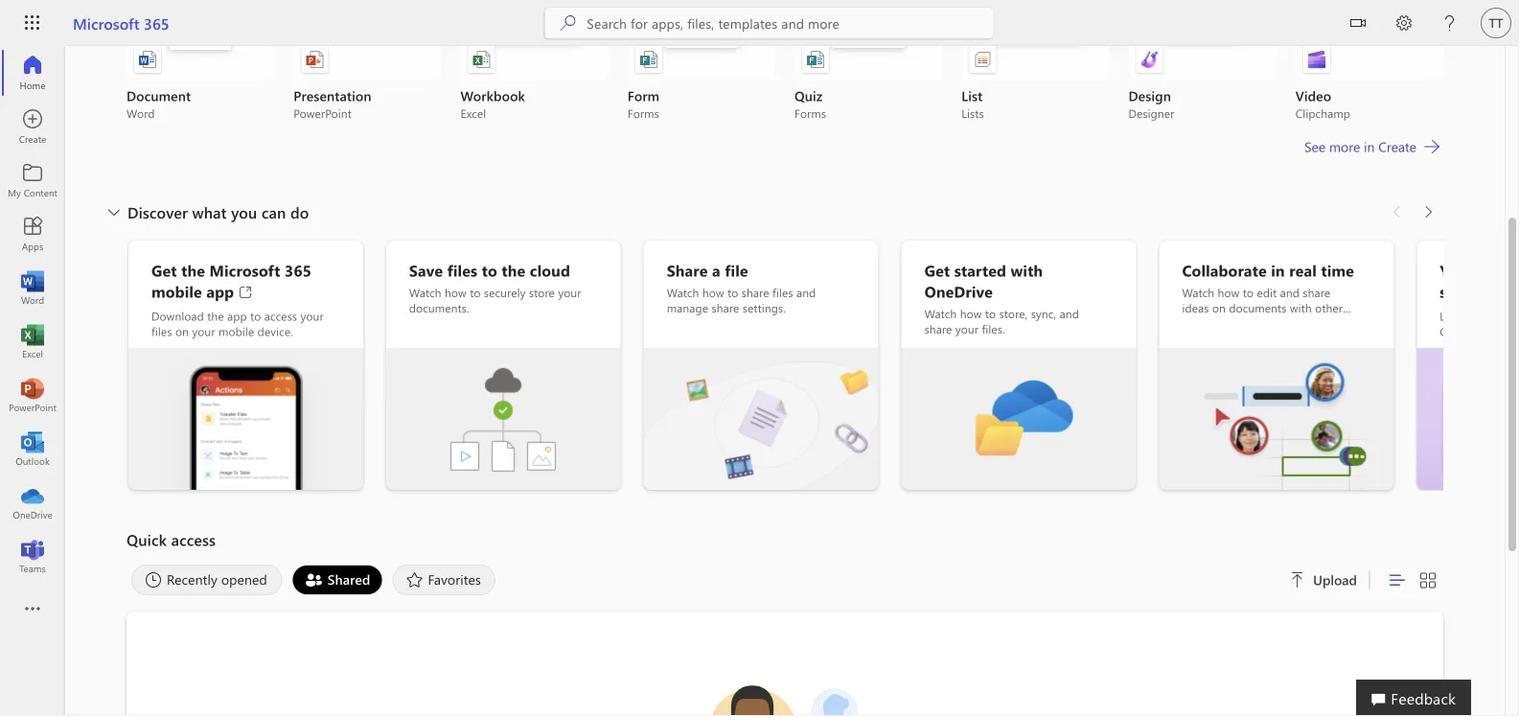 Task type: describe. For each thing, give the bounding box(es) containing it.
ideas
[[1182, 300, 1209, 315]]

and for real
[[1280, 285, 1300, 300]]

download
[[151, 308, 204, 324]]

can
[[262, 202, 286, 222]]

shared tab
[[287, 565, 388, 595]]

view more apps image
[[23, 600, 42, 619]]

your all-in-one video studio image
[[1417, 348, 1519, 490]]

excel image
[[23, 332, 42, 351]]

microsoft 365
[[73, 12, 169, 33]]

store,
[[1000, 306, 1028, 321]]

get the microsoft 365 mobile app
[[151, 260, 312, 302]]

see more in create link
[[1303, 135, 1444, 158]]

files inside share a file watch how to share files and manage share settings.
[[773, 285, 793, 300]]

how inside share a file watch how to share files and manage share settings.
[[703, 285, 724, 300]]

favorites tab
[[388, 565, 500, 595]]

how inside your all-in- learn how to ed
[[1472, 308, 1494, 324]]

discover what you can do
[[128, 202, 309, 222]]

workbook excel
[[461, 87, 525, 121]]

outlook image
[[23, 439, 42, 458]]

documents
[[1229, 300, 1287, 315]]

onedrive
[[925, 281, 993, 302]]

quiz
[[795, 87, 823, 104]]

upload
[[1313, 571, 1357, 589]]

list lists
[[962, 87, 984, 121]]

share inside collaborate in real time watch how to edit and share ideas on documents with others at the same time.
[[1303, 285, 1331, 300]]

shared
[[328, 570, 370, 588]]

word image
[[23, 278, 42, 297]]

list
[[962, 87, 983, 104]]

microsoft 365 banner
[[0, 0, 1519, 49]]

manage
[[667, 300, 709, 315]]

discover what you can do button
[[101, 197, 313, 227]]

share a file image
[[644, 348, 879, 490]]

device.
[[258, 324, 293, 339]]

recently
[[167, 570, 218, 588]]

recently opened element
[[131, 565, 283, 595]]

presentation powerpoint
[[294, 87, 372, 121]]

share right manage
[[712, 300, 740, 315]]

file
[[725, 260, 748, 280]]

your inside get started with onedrive watch how to store, sync, and share your files.
[[956, 321, 979, 336]]

lists
[[962, 105, 984, 121]]

365 inside get the microsoft 365 mobile app
[[285, 260, 312, 280]]

learn
[[1440, 308, 1469, 324]]

what
[[192, 202, 227, 222]]

files.
[[982, 321, 1005, 336]]

1 vertical spatial access
[[171, 529, 216, 550]]

word
[[127, 105, 155, 121]]

feedback
[[1391, 687, 1456, 708]]

save files to the cloud watch how to securely store your documents.
[[409, 260, 582, 315]]

store
[[529, 285, 555, 300]]

the inside save files to the cloud watch how to securely store your documents.
[[502, 260, 526, 280]]

share a file watch how to share files and manage share settings.
[[667, 260, 816, 315]]

save files to the cloud image
[[386, 348, 621, 490]]

in-
[[1501, 260, 1519, 280]]

watch inside save files to the cloud watch how to securely store your documents.
[[409, 285, 442, 300]]

my content image
[[23, 171, 42, 190]]

see
[[1305, 138, 1326, 155]]

at
[[1182, 315, 1192, 331]]

the inside the download the app to access your files on your mobile device.
[[207, 308, 224, 324]]

collaborate in real time watch how to edit and share ideas on documents with others at the same time.
[[1182, 260, 1355, 331]]

design designer
[[1129, 87, 1175, 121]]

securely
[[484, 285, 526, 300]]

in inside collaborate in real time watch how to edit and share ideas on documents with others at the same time.
[[1271, 260, 1285, 280]]

your inside save files to the cloud watch how to securely store your documents.
[[558, 285, 582, 300]]

new quiz image
[[806, 50, 825, 69]]

lists list image
[[973, 50, 992, 69]]

home image
[[23, 63, 42, 82]]

the inside collaborate in real time watch how to edit and share ideas on documents with others at the same time.
[[1196, 315, 1212, 331]]

powerpoint presentation image
[[305, 50, 324, 69]]

see more in create
[[1305, 138, 1417, 155]]

to inside your all-in- learn how to ed
[[1497, 308, 1508, 324]]

how inside collaborate in real time watch how to edit and share ideas on documents with others at the same time.
[[1218, 285, 1240, 300]]

video clipchamp
[[1296, 87, 1351, 121]]

forms for quiz
[[795, 105, 826, 121]]

do
[[290, 202, 309, 222]]

to up securely
[[482, 260, 497, 280]]

powerpoint image
[[23, 385, 42, 405]]

with inside get started with onedrive watch how to store, sync, and share your files.
[[1011, 260, 1043, 280]]

feedback button
[[1357, 680, 1472, 716]]

forms for form
[[628, 105, 659, 121]]

 button
[[1335, 0, 1381, 49]]

ed
[[1511, 308, 1519, 324]]

microsoft inside banner
[[73, 12, 140, 33]]

onedrive image
[[23, 493, 42, 512]]

tab list containing recently opened
[[127, 565, 1267, 595]]

Search box. Suggestions appear as you type. search field
[[587, 8, 994, 38]]

create image
[[23, 117, 42, 136]]

how inside save files to the cloud watch how to securely store your documents.
[[445, 285, 467, 300]]

app inside the download the app to access your files on your mobile device.
[[227, 308, 247, 324]]

list containing document
[[127, 0, 1444, 121]]



Task type: vqa. For each thing, say whether or not it's contained in the screenshot.


Task type: locate. For each thing, give the bounding box(es) containing it.
in right more
[[1364, 138, 1375, 155]]

forms survey image
[[639, 50, 658, 69]]

to
[[482, 260, 497, 280], [470, 285, 481, 300], [728, 285, 739, 300], [1243, 285, 1254, 300], [985, 306, 996, 321], [250, 308, 261, 324], [1497, 308, 1508, 324]]

0 vertical spatial access
[[264, 308, 297, 324]]

the right download
[[207, 308, 224, 324]]

1 vertical spatial mobile
[[219, 324, 254, 339]]

others
[[1315, 300, 1348, 315]]

get for get started with onedrive watch how to store, sync, and share your files.
[[925, 260, 950, 280]]

excel workbook image
[[472, 50, 491, 69]]

365 up word document image at the left top of the page
[[144, 12, 169, 33]]

how down the a
[[703, 285, 724, 300]]

microsoft
[[73, 12, 140, 33], [210, 260, 280, 280]]

files inside save files to the cloud watch how to securely store your documents.
[[447, 260, 478, 280]]

to inside get started with onedrive watch how to store, sync, and share your files.
[[985, 306, 996, 321]]

 upload
[[1290, 571, 1357, 589]]

design
[[1129, 87, 1171, 104]]

1 horizontal spatial mobile
[[219, 324, 254, 339]]

0 vertical spatial with
[[1011, 260, 1043, 280]]

powerpoint
[[294, 105, 352, 121]]

1 vertical spatial 365
[[285, 260, 312, 280]]

get
[[151, 260, 177, 280], [925, 260, 950, 280]]

mobile left device. on the top
[[219, 324, 254, 339]]

your
[[1440, 260, 1473, 280]]

access
[[264, 308, 297, 324], [171, 529, 216, 550]]

1 vertical spatial files
[[773, 285, 793, 300]]

watch inside get started with onedrive watch how to store, sync, and share your files.
[[925, 306, 957, 321]]

in up edit
[[1271, 260, 1285, 280]]

1 forms from the left
[[628, 105, 659, 121]]

workbook
[[461, 87, 525, 104]]

quick
[[127, 529, 167, 550]]

access up recently
[[171, 529, 216, 550]]

app up the download the app to access your files on your mobile device.
[[206, 281, 234, 302]]

2 forms from the left
[[795, 105, 826, 121]]

designer design image
[[1140, 50, 1160, 69]]

get inside get started with onedrive watch how to store, sync, and share your files.
[[925, 260, 950, 280]]

and for file
[[797, 285, 816, 300]]

None search field
[[545, 8, 994, 38]]

0 horizontal spatial access
[[171, 529, 216, 550]]

2 vertical spatial files
[[151, 324, 172, 339]]

0 vertical spatial microsoft
[[73, 12, 140, 33]]

tab list
[[127, 565, 1267, 595]]

on
[[1213, 300, 1226, 315], [175, 324, 189, 339]]

0 horizontal spatial mobile
[[151, 281, 202, 302]]

with left others
[[1290, 300, 1312, 315]]

quiz forms
[[795, 87, 826, 121]]

get up download
[[151, 260, 177, 280]]

presentation
[[294, 87, 372, 104]]

designer design image
[[1140, 50, 1160, 69]]

and inside get started with onedrive watch how to store, sync, and share your files.
[[1060, 306, 1079, 321]]

how inside get started with onedrive watch how to store, sync, and share your files.
[[960, 306, 982, 321]]

365 down "do"
[[285, 260, 312, 280]]

on right ideas
[[1213, 300, 1226, 315]]

1 horizontal spatial in
[[1364, 138, 1375, 155]]

share down file
[[742, 285, 769, 300]]

app down get the microsoft 365 mobile app
[[227, 308, 247, 324]]

tt
[[1489, 15, 1504, 30]]

save
[[409, 260, 443, 280]]

video
[[1296, 87, 1332, 104]]

your left files.
[[956, 321, 979, 336]]

1 horizontal spatial 365
[[285, 260, 312, 280]]

quick access
[[127, 529, 216, 550]]

0 vertical spatial mobile
[[151, 281, 202, 302]]

0 horizontal spatial and
[[797, 285, 816, 300]]

1 horizontal spatial access
[[264, 308, 297, 324]]

files
[[447, 260, 478, 280], [773, 285, 793, 300], [151, 324, 172, 339]]

started
[[955, 260, 1007, 280]]

and inside collaborate in real time watch how to edit and share ideas on documents with others at the same time.
[[1280, 285, 1300, 300]]

get started with onedrive watch how to store, sync, and share your files.
[[925, 260, 1079, 336]]

0 horizontal spatial on
[[175, 324, 189, 339]]

app inside get the microsoft 365 mobile app
[[206, 281, 234, 302]]

get the microsoft 365 mobile app image
[[128, 348, 363, 490]]

list
[[127, 0, 1444, 121]]

your all-in- learn how to ed
[[1440, 260, 1519, 339]]

how right learn
[[1472, 308, 1494, 324]]

0 vertical spatial on
[[1213, 300, 1226, 315]]

1 horizontal spatial forms
[[795, 105, 826, 121]]

watch down the save
[[409, 285, 442, 300]]

opened
[[221, 570, 267, 588]]

0 vertical spatial in
[[1364, 138, 1375, 155]]

and right edit
[[1280, 285, 1300, 300]]

word document image
[[138, 50, 157, 69]]

and
[[797, 285, 816, 300], [1280, 285, 1300, 300], [1060, 306, 1079, 321]]

to left ed
[[1497, 308, 1508, 324]]

the up securely
[[502, 260, 526, 280]]

next image
[[1419, 197, 1438, 227]]

how
[[445, 285, 467, 300], [703, 285, 724, 300], [1218, 285, 1240, 300], [960, 306, 982, 321], [1472, 308, 1494, 324]]

collaborate in real time image
[[1159, 348, 1394, 490]]

form forms
[[628, 87, 660, 121]]

with inside collaborate in real time watch how to edit and share ideas on documents with others at the same time.
[[1290, 300, 1312, 315]]

how left securely
[[445, 285, 467, 300]]

to inside collaborate in real time watch how to edit and share ideas on documents with others at the same time.
[[1243, 285, 1254, 300]]

same
[[1216, 315, 1243, 331]]

365
[[144, 12, 169, 33], [285, 260, 312, 280]]

time.
[[1246, 315, 1272, 331]]

microsoft inside get the microsoft 365 mobile app
[[210, 260, 280, 280]]

create
[[1379, 138, 1417, 155]]

get up the onedrive
[[925, 260, 950, 280]]

edit
[[1257, 285, 1277, 300]]

mobile
[[151, 281, 202, 302], [219, 324, 254, 339]]

in inside see more in create link
[[1364, 138, 1375, 155]]

0 horizontal spatial forms
[[628, 105, 659, 121]]

favorites
[[428, 570, 481, 588]]

and inside share a file watch how to share files and manage share settings.
[[797, 285, 816, 300]]

cloud
[[530, 260, 570, 280]]

watch inside collaborate in real time watch how to edit and share ideas on documents with others at the same time.
[[1182, 285, 1215, 300]]

1 vertical spatial microsoft
[[210, 260, 280, 280]]

forms inside form forms
[[628, 105, 659, 121]]

share down the onedrive
[[925, 321, 952, 336]]

mobile up download
[[151, 281, 202, 302]]

documents.
[[409, 300, 469, 315]]

1 horizontal spatial files
[[447, 260, 478, 280]]

how down the onedrive
[[960, 306, 982, 321]]

clipchamp
[[1296, 105, 1351, 121]]

to down file
[[728, 285, 739, 300]]

1 vertical spatial on
[[175, 324, 189, 339]]

1 vertical spatial app
[[227, 308, 247, 324]]

0 horizontal spatial files
[[151, 324, 172, 339]]


[[1290, 572, 1306, 588]]

forms
[[628, 105, 659, 121], [795, 105, 826, 121]]

2 get from the left
[[925, 260, 950, 280]]

recently opened tab
[[127, 565, 287, 595]]

files inside the download the app to access your files on your mobile device.
[[151, 324, 172, 339]]

access inside the download the app to access your files on your mobile device.
[[264, 308, 297, 324]]

0 horizontal spatial get
[[151, 260, 177, 280]]

form
[[628, 87, 660, 104]]

real
[[1290, 260, 1317, 280]]

document
[[127, 87, 191, 104]]

mobile inside the download the app to access your files on your mobile device.
[[219, 324, 254, 339]]

share down real
[[1303, 285, 1331, 300]]

to left edit
[[1243, 285, 1254, 300]]

create new element
[[127, 0, 1444, 197]]

designer
[[1129, 105, 1175, 121]]

watch
[[409, 285, 442, 300], [667, 285, 699, 300], [1182, 285, 1215, 300], [925, 306, 957, 321]]

with up store,
[[1011, 260, 1043, 280]]

settings.
[[743, 300, 786, 315]]

2 horizontal spatial and
[[1280, 285, 1300, 300]]

to left securely
[[470, 285, 481, 300]]

to inside share a file watch how to share files and manage share settings.
[[728, 285, 739, 300]]

365 inside banner
[[144, 12, 169, 33]]

1 horizontal spatial and
[[1060, 306, 1079, 321]]

1 vertical spatial with
[[1290, 300, 1312, 315]]

0 horizontal spatial with
[[1011, 260, 1043, 280]]

with
[[1011, 260, 1043, 280], [1290, 300, 1312, 315]]

navigation
[[0, 46, 65, 583]]

1 horizontal spatial on
[[1213, 300, 1226, 315]]

you
[[231, 202, 257, 222]]

apps image
[[23, 224, 42, 244]]

0 vertical spatial app
[[206, 281, 234, 302]]

access down get the microsoft 365 mobile app
[[264, 308, 297, 324]]

to left store,
[[985, 306, 996, 321]]

0 horizontal spatial in
[[1271, 260, 1285, 280]]

empty state icon image
[[699, 673, 871, 716]]

and right sync, on the right top of the page
[[1060, 306, 1079, 321]]

shared element
[[292, 565, 383, 595]]

on inside collaborate in real time watch how to edit and share ideas on documents with others at the same time.
[[1213, 300, 1226, 315]]

watch down the onedrive
[[925, 306, 957, 321]]

microsoft up the download the app to access your files on your mobile device.
[[210, 260, 280, 280]]

app
[[206, 281, 234, 302], [227, 308, 247, 324]]

0 horizontal spatial microsoft
[[73, 12, 140, 33]]

discover
[[128, 202, 188, 222]]

forms down quiz
[[795, 105, 826, 121]]

1 get from the left
[[151, 260, 177, 280]]

the right at at the right of page
[[1196, 315, 1212, 331]]

tt button
[[1473, 0, 1519, 46]]

time
[[1321, 260, 1355, 280]]

mobile inside get the microsoft 365 mobile app
[[151, 281, 202, 302]]

1 horizontal spatial get
[[925, 260, 950, 280]]

microsoft up word document image at the left top of the page
[[73, 12, 140, 33]]

0 vertical spatial files
[[447, 260, 478, 280]]

recently opened
[[167, 570, 267, 588]]

more
[[1330, 138, 1361, 155]]

1 horizontal spatial with
[[1290, 300, 1312, 315]]

teams image
[[23, 546, 42, 566]]

favorites element
[[393, 565, 496, 595]]

to inside the download the app to access your files on your mobile device.
[[250, 308, 261, 324]]

the
[[181, 260, 205, 280], [502, 260, 526, 280], [207, 308, 224, 324], [1196, 315, 1212, 331]]

forms down form
[[628, 105, 659, 121]]

in
[[1364, 138, 1375, 155], [1271, 260, 1285, 280]]

to down get the microsoft 365 mobile app
[[250, 308, 261, 324]]

download the app to access your files on your mobile device.
[[151, 308, 324, 339]]

on inside the download the app to access your files on your mobile device.
[[175, 324, 189, 339]]

your right store
[[558, 285, 582, 300]]

your right device. on the top
[[301, 308, 324, 324]]

get for get the microsoft 365 mobile app
[[151, 260, 177, 280]]

1 horizontal spatial microsoft
[[210, 260, 280, 280]]

2 horizontal spatial files
[[773, 285, 793, 300]]

0 vertical spatial 365
[[144, 12, 169, 33]]

watch inside share a file watch how to share files and manage share settings.
[[667, 285, 699, 300]]

watch up at at the right of page
[[1182, 285, 1215, 300]]

and right settings.
[[797, 285, 816, 300]]

get started with onedrive image
[[902, 348, 1136, 490]]

get inside get the microsoft 365 mobile app
[[151, 260, 177, 280]]

your down get the microsoft 365 mobile app
[[192, 324, 215, 339]]

share inside get started with onedrive watch how to store, sync, and share your files.
[[925, 321, 952, 336]]

sync,
[[1031, 306, 1057, 321]]

all-
[[1478, 260, 1501, 280]]

share
[[667, 260, 708, 280]]

0 horizontal spatial 365
[[144, 12, 169, 33]]

your
[[558, 285, 582, 300], [301, 308, 324, 324], [956, 321, 979, 336], [192, 324, 215, 339]]

a
[[712, 260, 721, 280]]

clipchamp video image
[[1307, 50, 1327, 69]]

document word
[[127, 87, 191, 121]]


[[1351, 15, 1366, 31]]

collaborate
[[1182, 260, 1267, 280]]

watch down share
[[667, 285, 699, 300]]

excel
[[461, 105, 486, 121]]

the inside get the microsoft 365 mobile app
[[181, 260, 205, 280]]

how down collaborate on the top of the page
[[1218, 285, 1240, 300]]

1 vertical spatial in
[[1271, 260, 1285, 280]]

on down get the microsoft 365 mobile app
[[175, 324, 189, 339]]

the up download
[[181, 260, 205, 280]]



